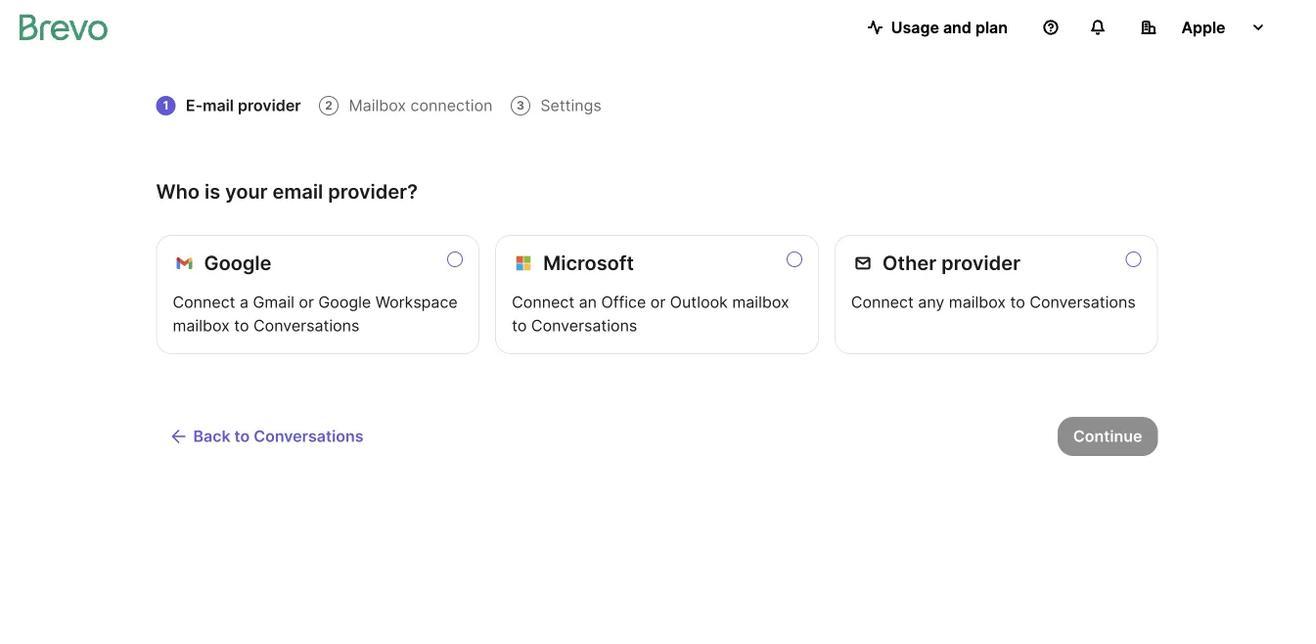 Task type: locate. For each thing, give the bounding box(es) containing it.
an
[[579, 293, 597, 312]]

other
[[883, 251, 937, 275]]

or right office
[[651, 293, 666, 312]]

1 connect from the left
[[173, 293, 235, 312]]

0 horizontal spatial connect
[[173, 293, 235, 312]]

provider
[[238, 96, 301, 115], [942, 251, 1021, 275]]

conversations inside other provider option
[[1030, 293, 1136, 312]]

connect left an
[[512, 293, 575, 312]]

1 vertical spatial google
[[318, 293, 371, 312]]

google right gmail on the left top
[[318, 293, 371, 312]]

or for microsoft
[[651, 293, 666, 312]]

1 or from the left
[[299, 293, 314, 312]]

or right gmail on the left top
[[299, 293, 314, 312]]

who
[[156, 180, 200, 204]]

Google radio
[[156, 235, 480, 354]]

connect an office or outlook mailbox to conversations
[[512, 293, 789, 335]]

or
[[299, 293, 314, 312], [651, 293, 666, 312]]

1 horizontal spatial provider
[[942, 251, 1021, 275]]

3 connect from the left
[[851, 293, 914, 312]]

other provider
[[883, 251, 1021, 275]]

connect
[[173, 293, 235, 312], [512, 293, 575, 312], [851, 293, 914, 312]]

mailbox
[[732, 293, 789, 312], [949, 293, 1006, 312], [173, 316, 230, 335]]

who is your email provider?
[[156, 180, 418, 204]]

provider inside option
[[942, 251, 1021, 275]]

workspace
[[376, 293, 458, 312]]

to
[[1010, 293, 1025, 312], [234, 316, 249, 335], [512, 316, 527, 335], [234, 427, 250, 446]]

connection
[[411, 96, 493, 115]]

settings
[[540, 96, 602, 115]]

connect down other
[[851, 293, 914, 312]]

2 or from the left
[[651, 293, 666, 312]]

provider right mail
[[238, 96, 301, 115]]

connect inside connect a gmail or google workspace mailbox to conversations
[[173, 293, 235, 312]]

google up a
[[204, 251, 272, 275]]

0 vertical spatial provider
[[238, 96, 301, 115]]

provider up connect any mailbox to conversations
[[942, 251, 1021, 275]]

email
[[273, 180, 323, 204]]

1 horizontal spatial connect
[[512, 293, 575, 312]]

usage and plan
[[891, 18, 1008, 37]]

1
[[163, 98, 169, 113]]

1 vertical spatial provider
[[942, 251, 1021, 275]]

connect left a
[[173, 293, 235, 312]]

gmail
[[253, 293, 294, 312]]

or inside connect a gmail or google workspace mailbox to conversations
[[299, 293, 314, 312]]

google
[[204, 251, 272, 275], [318, 293, 371, 312]]

is
[[205, 180, 220, 204]]

mailbox inside 'connect an office or outlook mailbox to conversations'
[[732, 293, 789, 312]]

2 connect from the left
[[512, 293, 575, 312]]

1 horizontal spatial mailbox
[[732, 293, 789, 312]]

1 horizontal spatial or
[[651, 293, 666, 312]]

conversations inside button
[[254, 427, 364, 446]]

or inside 'connect an office or outlook mailbox to conversations'
[[651, 293, 666, 312]]

2 horizontal spatial mailbox
[[949, 293, 1006, 312]]

mailbox
[[349, 96, 406, 115]]

e-mail provider
[[186, 96, 301, 115]]

0 horizontal spatial or
[[299, 293, 314, 312]]

conversations
[[1030, 293, 1136, 312], [253, 316, 360, 335], [531, 316, 637, 335], [254, 427, 364, 446]]

Microsoft radio
[[495, 235, 819, 354]]

connect inside other provider option
[[851, 293, 914, 312]]

back to conversations button
[[156, 417, 379, 456]]

0 horizontal spatial mailbox
[[173, 316, 230, 335]]

connect inside 'connect an office or outlook mailbox to conversations'
[[512, 293, 575, 312]]

usage
[[891, 18, 939, 37]]

office
[[601, 293, 646, 312]]

0 horizontal spatial google
[[204, 251, 272, 275]]

1 horizontal spatial google
[[318, 293, 371, 312]]

conversations inside connect a gmail or google workspace mailbox to conversations
[[253, 316, 360, 335]]

mailbox connection
[[349, 96, 493, 115]]

2 horizontal spatial connect
[[851, 293, 914, 312]]

mailbox inside other provider option
[[949, 293, 1006, 312]]

2
[[325, 98, 333, 113]]



Task type: describe. For each thing, give the bounding box(es) containing it.
connect for other provider
[[851, 293, 914, 312]]

connect any mailbox to conversations
[[851, 293, 1136, 312]]

any
[[918, 293, 945, 312]]

or for google
[[299, 293, 314, 312]]

back
[[193, 427, 231, 446]]

e-
[[186, 96, 203, 115]]

apple button
[[1125, 8, 1282, 47]]

microsoft
[[543, 251, 634, 275]]

your
[[225, 180, 268, 204]]

to inside connect a gmail or google workspace mailbox to conversations
[[234, 316, 249, 335]]

3
[[517, 98, 524, 113]]

to inside other provider option
[[1010, 293, 1025, 312]]

to inside button
[[234, 427, 250, 446]]

mailbox inside connect a gmail or google workspace mailbox to conversations
[[173, 316, 230, 335]]

back to conversations
[[193, 427, 364, 446]]

0 horizontal spatial provider
[[238, 96, 301, 115]]

outlook
[[670, 293, 728, 312]]

connect a gmail or google workspace mailbox to conversations
[[173, 293, 458, 335]]

connect for microsoft
[[512, 293, 575, 312]]

0 vertical spatial google
[[204, 251, 272, 275]]

and
[[943, 18, 972, 37]]

apple
[[1182, 18, 1226, 37]]

usage and plan button
[[852, 8, 1024, 47]]

mail
[[203, 96, 234, 115]]

google inside connect a gmail or google workspace mailbox to conversations
[[318, 293, 371, 312]]

connect for google
[[173, 293, 235, 312]]

Other provider radio
[[835, 235, 1158, 354]]

conversations inside 'connect an office or outlook mailbox to conversations'
[[531, 316, 637, 335]]

plan
[[976, 18, 1008, 37]]

a
[[240, 293, 249, 312]]

provider?
[[328, 180, 418, 204]]

to inside 'connect an office or outlook mailbox to conversations'
[[512, 316, 527, 335]]



Task type: vqa. For each thing, say whether or not it's contained in the screenshot.
the topmost Google
yes



